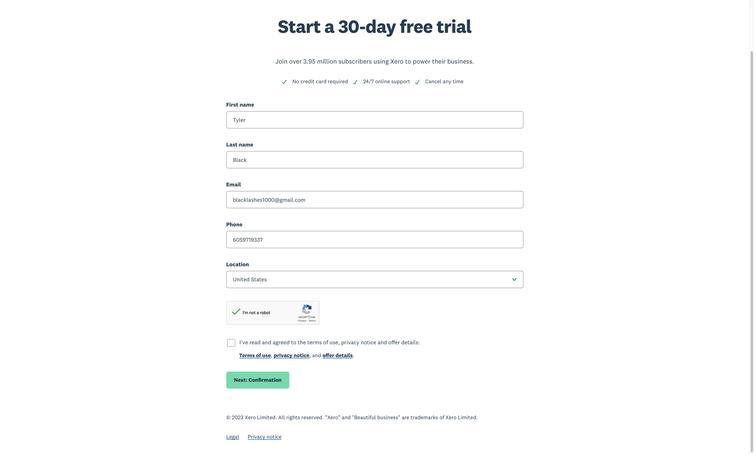 Task type: describe. For each thing, give the bounding box(es) containing it.
name for last name
[[239, 141, 253, 148]]

and left details:
[[378, 339, 387, 346]]

0 horizontal spatial offer
[[323, 352, 334, 359]]

legal link
[[226, 434, 239, 442]]

join
[[275, 57, 288, 66]]

1 limited. from the left
[[257, 415, 277, 421]]

terms
[[307, 339, 322, 346]]

read
[[250, 339, 261, 346]]

1 vertical spatial to
[[291, 339, 296, 346]]

start a 30-day free trial
[[278, 15, 472, 38]]

0 vertical spatial to
[[405, 57, 411, 66]]

©
[[226, 415, 230, 421]]

offer details link
[[323, 352, 353, 361]]

2023
[[232, 415, 244, 421]]

privacy notice link
[[274, 352, 309, 361]]

united states
[[233, 276, 267, 283]]

0 horizontal spatial xero
[[245, 415, 256, 421]]

united
[[233, 276, 250, 283]]

xero inside 'start a 30-day free trial' region
[[391, 57, 404, 66]]

Email email field
[[226, 191, 523, 209]]

agreed
[[273, 339, 290, 346]]

details
[[336, 352, 353, 359]]

30-
[[338, 15, 366, 38]]

"xero"
[[325, 415, 340, 421]]

subscribers
[[339, 57, 372, 66]]

.
[[353, 352, 354, 359]]

the
[[298, 339, 306, 346]]

rights
[[286, 415, 300, 421]]

trademarks
[[411, 415, 438, 421]]

included image for cancel any time
[[415, 79, 420, 85]]

start
[[278, 15, 321, 38]]

privacy
[[248, 434, 265, 441]]

confirmation
[[249, 377, 282, 384]]

terms of use link
[[239, 352, 271, 361]]

location
[[226, 261, 249, 268]]

time
[[453, 78, 464, 85]]

cancel
[[425, 78, 442, 85]]

over
[[289, 57, 302, 66]]

no
[[292, 78, 299, 85]]

business.
[[447, 57, 474, 66]]

next: confirmation
[[234, 377, 282, 384]]

i've read and agreed to the terms of use, privacy notice and offer details:
[[239, 339, 420, 346]]

0 vertical spatial offer
[[388, 339, 400, 346]]

First name text field
[[226, 111, 523, 129]]

0 vertical spatial notice
[[361, 339, 376, 346]]

1 horizontal spatial privacy
[[341, 339, 359, 346]]

credit
[[301, 78, 315, 85]]

2 horizontal spatial xero
[[446, 415, 457, 421]]

24/7
[[363, 78, 374, 85]]

and down terms
[[312, 352, 321, 359]]

and right "xero"
[[342, 415, 351, 421]]

included image for no credit card required
[[282, 79, 287, 85]]

no credit card required
[[292, 78, 348, 85]]



Task type: vqa. For each thing, say whether or not it's contained in the screenshot.
The client query interface in Xero, with a query stating "Can you please send me Invoice #12345-7?" image
no



Task type: locate. For each thing, give the bounding box(es) containing it.
1 horizontal spatial included image
[[352, 79, 358, 85]]

1 horizontal spatial offer
[[388, 339, 400, 346]]

any
[[443, 78, 451, 85]]

name
[[240, 101, 254, 108], [239, 141, 253, 148]]

0 horizontal spatial included image
[[282, 79, 287, 85]]

use,
[[330, 339, 340, 346]]

0 horizontal spatial limited.
[[257, 415, 277, 421]]

first
[[226, 101, 238, 108]]

included image left 24/7
[[352, 79, 358, 85]]

1 horizontal spatial ,
[[309, 352, 311, 359]]

last name
[[226, 141, 253, 148]]

, left privacy notice link
[[271, 352, 272, 359]]

0 vertical spatial privacy
[[341, 339, 359, 346]]

offer
[[388, 339, 400, 346], [323, 352, 334, 359]]

2 , from the left
[[309, 352, 311, 359]]

legal
[[226, 434, 239, 441]]

1 horizontal spatial notice
[[294, 352, 309, 359]]

1 , from the left
[[271, 352, 272, 359]]

2 horizontal spatial of
[[440, 415, 444, 421]]

1 included image from the left
[[282, 79, 287, 85]]

notice
[[361, 339, 376, 346], [294, 352, 309, 359], [267, 434, 282, 441]]

included image for 24/7 online support
[[352, 79, 358, 85]]

of left use,
[[323, 339, 328, 346]]

1 vertical spatial notice
[[294, 352, 309, 359]]

1 horizontal spatial xero
[[391, 57, 404, 66]]

privacy notice link
[[248, 434, 282, 442]]

of
[[323, 339, 328, 346], [256, 352, 261, 359], [440, 415, 444, 421]]

cancel any time
[[425, 78, 464, 85]]

0 horizontal spatial of
[[256, 352, 261, 359]]

a
[[324, 15, 334, 38]]

are
[[402, 415, 409, 421]]

name right first
[[240, 101, 254, 108]]

1 vertical spatial privacy
[[274, 352, 292, 359]]

and
[[262, 339, 271, 346], [378, 339, 387, 346], [312, 352, 321, 359], [342, 415, 351, 421]]

name right last
[[239, 141, 253, 148]]

included image
[[282, 79, 287, 85], [352, 79, 358, 85], [415, 79, 420, 85]]

using
[[374, 57, 389, 66]]

1 vertical spatial name
[[239, 141, 253, 148]]

1 horizontal spatial to
[[405, 57, 411, 66]]

card
[[316, 78, 327, 85]]

privacy notice
[[248, 434, 282, 441]]

0 horizontal spatial to
[[291, 339, 296, 346]]

next:
[[234, 377, 247, 384]]

i've
[[239, 339, 248, 346]]

terms
[[239, 352, 255, 359]]

xero right "2023"
[[245, 415, 256, 421]]

0 vertical spatial of
[[323, 339, 328, 346]]

3 included image from the left
[[415, 79, 420, 85]]

1 vertical spatial offer
[[323, 352, 334, 359]]

power
[[413, 57, 431, 66]]

,
[[271, 352, 272, 359], [309, 352, 311, 359]]

offer left details:
[[388, 339, 400, 346]]

0 horizontal spatial ,
[[271, 352, 272, 359]]

, down terms
[[309, 352, 311, 359]]

terms of use , privacy notice , and offer details .
[[239, 352, 354, 359]]

Phone text field
[[226, 231, 523, 249]]

start a 30-day free trial region
[[65, 0, 685, 389]]

to left the power
[[405, 57, 411, 66]]

trial
[[437, 15, 472, 38]]

0 vertical spatial name
[[240, 101, 254, 108]]

2 limited. from the left
[[458, 415, 478, 421]]

included image left cancel
[[415, 79, 420, 85]]

last
[[226, 141, 238, 148]]

limited.
[[257, 415, 277, 421], [458, 415, 478, 421]]

2 horizontal spatial notice
[[361, 339, 376, 346]]

0 horizontal spatial notice
[[267, 434, 282, 441]]

million
[[317, 57, 337, 66]]

free
[[400, 15, 433, 38]]

business"
[[377, 415, 400, 421]]

details:
[[401, 339, 420, 346]]

to left the
[[291, 339, 296, 346]]

2 horizontal spatial included image
[[415, 79, 420, 85]]

privacy up .
[[341, 339, 359, 346]]

next: confirmation button
[[226, 372, 289, 389]]

online
[[375, 78, 390, 85]]

3.95
[[303, 57, 316, 66]]

offer down the i've read and agreed to the terms of use, privacy notice and offer details:
[[323, 352, 334, 359]]

day
[[366, 15, 396, 38]]

support
[[391, 78, 410, 85]]

privacy down agreed
[[274, 352, 292, 359]]

states
[[251, 276, 267, 283]]

use
[[262, 352, 271, 359]]

0 horizontal spatial privacy
[[274, 352, 292, 359]]

required
[[328, 78, 348, 85]]

join over 3.95 million subscribers using xero to power their business.
[[275, 57, 474, 66]]

1 horizontal spatial of
[[323, 339, 328, 346]]

first name
[[226, 101, 254, 108]]

email
[[226, 181, 241, 188]]

1 vertical spatial of
[[256, 352, 261, 359]]

of left the use
[[256, 352, 261, 359]]

of right trademarks
[[440, 415, 444, 421]]

reserved.
[[301, 415, 324, 421]]

"beautiful
[[352, 415, 376, 421]]

2 vertical spatial of
[[440, 415, 444, 421]]

1 horizontal spatial limited.
[[458, 415, 478, 421]]

2 vertical spatial notice
[[267, 434, 282, 441]]

privacy
[[341, 339, 359, 346], [274, 352, 292, 359]]

24/7 online support
[[363, 78, 410, 85]]

name for first name
[[240, 101, 254, 108]]

© 2023 xero limited. all rights reserved. "xero" and "beautiful business" are trademarks of xero limited.
[[226, 415, 478, 421]]

phone
[[226, 221, 243, 228]]

2 included image from the left
[[352, 79, 358, 85]]

and right read on the bottom of the page
[[262, 339, 271, 346]]

all
[[278, 415, 285, 421]]

to
[[405, 57, 411, 66], [291, 339, 296, 346]]

xero
[[391, 57, 404, 66], [245, 415, 256, 421], [446, 415, 457, 421]]

xero right trademarks
[[446, 415, 457, 421]]

their
[[432, 57, 446, 66]]

Last name text field
[[226, 151, 523, 169]]

xero right using
[[391, 57, 404, 66]]

included image left no
[[282, 79, 287, 85]]



